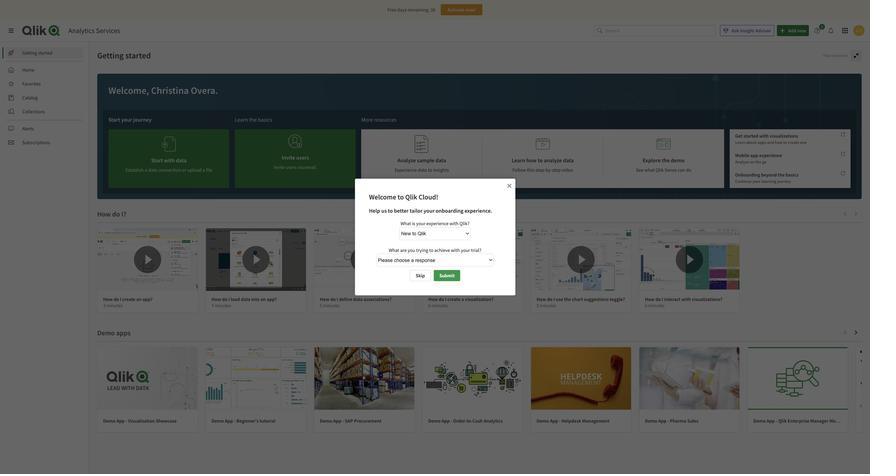 Task type: locate. For each thing, give the bounding box(es) containing it.
catalog
[[22, 95, 38, 101]]

now!
[[466, 7, 476, 13]]

i inside how do i interact with visualizations? 6 minutes
[[663, 296, 664, 302]]

1 6 from the left
[[429, 303, 431, 309]]

home
[[22, 67, 35, 73]]

are
[[401, 247, 407, 253]]

getting up "home" on the left top
[[22, 50, 37, 56]]

how do i define data associations? image
[[315, 228, 415, 291]]

minutes inside how do i interact with visualizations? 6 minutes
[[649, 303, 665, 309]]

how inside how do i use the chart suggestions toggle? 5 minutes
[[537, 296, 547, 302]]

1 horizontal spatial analytics
[[484, 418, 503, 424]]

demo for demo app - helpdesk management
[[537, 418, 549, 424]]

5 how from the left
[[537, 296, 547, 302]]

6 how from the left
[[646, 296, 655, 302]]

7 - from the left
[[777, 418, 778, 424]]

experience down "help us to better tailor your onboarding experience."
[[427, 220, 449, 227]]

4 - from the left
[[451, 418, 453, 424]]

2 vertical spatial qlik
[[779, 418, 788, 424]]

sales
[[688, 418, 699, 424]]

i for how do i load data into an app?
[[229, 296, 230, 302]]

getting started inside "welcome, christina overa." "main content"
[[97, 50, 151, 61]]

learn for learn the basics
[[235, 116, 248, 123]]

achieve
[[435, 247, 450, 253]]

1 vertical spatial experience
[[427, 220, 449, 227]]

invite
[[282, 154, 295, 161], [274, 164, 285, 170]]

analytics right cash at the bottom
[[484, 418, 503, 424]]

1 horizontal spatial app?
[[267, 296, 277, 302]]

2 - from the left
[[234, 418, 236, 424]]

app left visualization
[[117, 418, 125, 424]]

what
[[645, 167, 655, 173]]

3 minutes from the left
[[324, 303, 340, 309]]

do inside how do i create a visualization? 6 minutes
[[439, 296, 445, 302]]

app? inside how do i load data into an app? 7 minutes
[[267, 296, 277, 302]]

how left interact
[[646, 296, 655, 302]]

minutes inside how do i create an app? 3 minutes
[[107, 303, 123, 309]]

6 inside how do i interact with visualizations? 6 minutes
[[646, 303, 648, 309]]

1 horizontal spatial basics
[[786, 172, 799, 178]]

0 horizontal spatial journey
[[133, 116, 152, 123]]

i inside how do i use the chart suggestions toggle? 5 minutes
[[554, 296, 555, 302]]

0 vertical spatial what
[[401, 220, 411, 227]]

- left order-
[[451, 418, 453, 424]]

how do i use the chart suggestions toggle? image
[[532, 228, 632, 291]]

journey right start
[[133, 116, 152, 123]]

app left sap
[[333, 418, 342, 424]]

what left are on the bottom of the page
[[389, 247, 400, 253]]

6 - from the left
[[668, 418, 670, 424]]

1 horizontal spatial getting
[[97, 50, 124, 61]]

minutes for how do i create a visualization?
[[432, 303, 448, 309]]

1 horizontal spatial qlik
[[656, 167, 664, 173]]

3 app from the left
[[333, 418, 342, 424]]

mobile app experience analyze on the go
[[736, 152, 783, 164]]

1 horizontal spatial getting started
[[97, 50, 151, 61]]

1 vertical spatial how
[[527, 157, 537, 164]]

favorites link
[[6, 78, 83, 89]]

2 vertical spatial learn
[[512, 157, 526, 164]]

qlik up tailor
[[406, 193, 418, 201]]

0 horizontal spatial getting started
[[22, 50, 52, 56]]

how
[[103, 296, 113, 302], [212, 296, 221, 302], [320, 296, 330, 302], [429, 296, 438, 302], [537, 296, 547, 302], [646, 296, 655, 302]]

with right interact
[[682, 296, 692, 302]]

with right achieve
[[451, 247, 460, 253]]

4 app from the left
[[442, 418, 450, 424]]

sample
[[417, 157, 435, 164]]

go
[[763, 159, 767, 164]]

users left via
[[286, 164, 297, 170]]

do for how do i load data into an app?
[[222, 296, 228, 302]]

can
[[678, 167, 686, 173]]

how right the and
[[776, 140, 783, 145]]

4 demo from the left
[[429, 418, 441, 424]]

2 minutes from the left
[[215, 303, 231, 309]]

procurement
[[354, 418, 382, 424]]

1 horizontal spatial what
[[401, 220, 411, 227]]

to
[[784, 140, 788, 145], [538, 157, 543, 164], [428, 167, 433, 173], [398, 193, 404, 201], [388, 207, 393, 214], [430, 247, 434, 253]]

0 horizontal spatial getting
[[22, 50, 37, 56]]

demo app - visual vocabulary image
[[857, 347, 871, 410]]

with up apps
[[760, 133, 769, 139]]

video
[[562, 167, 574, 173]]

0 horizontal spatial 6
[[429, 303, 431, 309]]

learn for learn how to analyze data follow this step-by-step video
[[512, 157, 526, 164]]

welcome to qlik cloud!
[[369, 193, 439, 201]]

0 horizontal spatial started
[[38, 50, 52, 56]]

1 - from the left
[[126, 418, 127, 424]]

app left beginner's
[[225, 418, 233, 424]]

manager
[[811, 418, 829, 424]]

journey right learning
[[778, 179, 792, 184]]

6 for how do i create a visualization?
[[429, 303, 431, 309]]

do
[[687, 167, 692, 173], [114, 296, 119, 302], [222, 296, 228, 302], [331, 296, 336, 302], [439, 296, 445, 302], [548, 296, 553, 302], [656, 296, 662, 302]]

×
[[507, 180, 512, 190]]

5 - from the left
[[560, 418, 561, 424]]

how do i load data into an app? element
[[212, 296, 277, 302]]

5 app from the left
[[550, 418, 559, 424]]

visualizations?
[[692, 296, 723, 302]]

demo app - sap procurement
[[320, 418, 382, 424]]

get
[[736, 133, 743, 139]]

started inside navigation pane element
[[38, 50, 52, 56]]

demo app - helpdesk management
[[537, 418, 610, 424]]

us
[[382, 207, 387, 214]]

- for visualization
[[126, 418, 127, 424]]

app for beginner's
[[225, 418, 233, 424]]

how do i create an app? 3 minutes
[[103, 296, 153, 309]]

do for how do i define data associations?
[[331, 296, 336, 302]]

app left helpdesk
[[550, 418, 559, 424]]

data left into
[[241, 296, 250, 302]]

- left beginner's
[[234, 418, 236, 424]]

app left enterprise
[[767, 418, 776, 424]]

0 vertical spatial how
[[776, 140, 783, 145]]

an inside how do i load data into an app? 7 minutes
[[261, 296, 266, 302]]

subscriptions link
[[6, 137, 83, 148]]

about
[[747, 140, 758, 145]]

load
[[231, 296, 240, 302]]

4 how from the left
[[429, 296, 438, 302]]

2 horizontal spatial learn
[[736, 140, 746, 145]]

getting inside "welcome, christina overa." "main content"
[[97, 50, 124, 61]]

create for how do i create an app?
[[122, 296, 135, 302]]

2 app from the left
[[225, 418, 233, 424]]

how
[[776, 140, 783, 145], [527, 157, 537, 164]]

0 horizontal spatial app?
[[143, 296, 153, 302]]

0 horizontal spatial an
[[136, 296, 142, 302]]

2 i from the left
[[229, 296, 230, 302]]

what left "is"
[[401, 220, 411, 227]]

1 demo from the left
[[103, 418, 116, 424]]

demo app - sap procurement image
[[315, 347, 415, 410]]

data inside "learn how to analyze data follow this step-by-step video"
[[564, 157, 574, 164]]

4 minutes from the left
[[432, 303, 448, 309]]

experience up go
[[760, 152, 783, 159]]

- left visualization
[[126, 418, 127, 424]]

6 demo from the left
[[646, 418, 658, 424]]

7
[[212, 303, 214, 309]]

how do i use the chart suggestions toggle? element
[[537, 296, 626, 302]]

the
[[249, 116, 257, 123], [662, 157, 670, 164], [756, 159, 762, 164], [779, 172, 786, 178], [565, 296, 572, 302]]

0 vertical spatial experience
[[760, 152, 783, 159]]

1 vertical spatial basics
[[786, 172, 799, 178]]

how up this
[[527, 157, 537, 164]]

1 vertical spatial qlik
[[406, 193, 418, 201]]

your right start
[[121, 116, 132, 123]]

how for how do i interact with visualizations?
[[646, 296, 655, 302]]

-
[[126, 418, 127, 424], [234, 418, 236, 424], [343, 418, 344, 424], [451, 418, 453, 424], [560, 418, 561, 424], [668, 418, 670, 424], [777, 418, 778, 424]]

order-
[[454, 418, 467, 424]]

0 horizontal spatial experience
[[427, 220, 449, 227]]

explore the demo image
[[657, 135, 671, 153]]

6 inside how do i create a visualization? 6 minutes
[[429, 303, 431, 309]]

experience inside mobile app experience analyze on the go
[[760, 152, 783, 159]]

1 horizontal spatial 5
[[537, 303, 540, 309]]

2 5 from the left
[[537, 303, 540, 309]]

getting started up home link
[[22, 50, 52, 56]]

sense
[[665, 167, 677, 173]]

create inside how do i create an app? 3 minutes
[[122, 296, 135, 302]]

3 - from the left
[[343, 418, 344, 424]]

how inside how do i create a visualization? 6 minutes
[[429, 296, 438, 302]]

minutes right 3
[[107, 303, 123, 309]]

create inside the get started with visualizations learn about apps and how to create one
[[789, 140, 800, 145]]

to down visualizations
[[784, 140, 788, 145]]

ask insight advisor
[[732, 27, 772, 34]]

minutes inside how do i define data associations? 5 minutes
[[324, 303, 340, 309]]

how inside how do i interact with visualizations? 6 minutes
[[646, 296, 655, 302]]

2 6 from the left
[[646, 303, 648, 309]]

explore
[[643, 157, 661, 164]]

1 horizontal spatial create
[[448, 296, 461, 302]]

minutes inside how do i load data into an app? 7 minutes
[[215, 303, 231, 309]]

learn
[[235, 116, 248, 123], [736, 140, 746, 145], [512, 157, 526, 164]]

do inside how do i define data associations? 5 minutes
[[331, 296, 336, 302]]

more
[[362, 116, 373, 123]]

i inside how do i define data associations? 5 minutes
[[337, 296, 338, 302]]

create inside how do i create a visualization? 6 minutes
[[448, 296, 461, 302]]

experience
[[760, 152, 783, 159], [427, 220, 449, 227]]

1 horizontal spatial how
[[776, 140, 783, 145]]

1 vertical spatial learn
[[736, 140, 746, 145]]

i inside how do i load data into an app? 7 minutes
[[229, 296, 230, 302]]

- for helpdesk
[[560, 418, 561, 424]]

showcase
[[156, 418, 177, 424]]

minutes inside how do i create a visualization? 6 minutes
[[432, 303, 448, 309]]

- left sap
[[343, 418, 344, 424]]

demo app - pharma sales image
[[640, 347, 740, 410]]

minutes down use on the right bottom
[[540, 303, 557, 309]]

2 app? from the left
[[267, 296, 277, 302]]

app for pharma
[[659, 418, 667, 424]]

- for pharma
[[668, 418, 670, 424]]

to up step- at the top right of page
[[538, 157, 543, 164]]

1 horizontal spatial learn
[[512, 157, 526, 164]]

get started with visualizations learn about apps and how to create one
[[736, 133, 807, 145]]

1 i from the left
[[120, 296, 122, 302]]

how left use on the right bottom
[[537, 296, 547, 302]]

free days remaining: 30
[[388, 7, 436, 13]]

1 5 from the left
[[320, 303, 323, 309]]

i for how do i create a visualization?
[[446, 296, 447, 302]]

data right define
[[354, 296, 363, 302]]

1 app from the left
[[117, 418, 125, 424]]

app? inside how do i create an app? 3 minutes
[[143, 296, 153, 302]]

- left pharma
[[668, 418, 670, 424]]

catalog link
[[6, 92, 83, 103]]

to down sample
[[428, 167, 433, 173]]

how do i define data associations? 5 minutes
[[320, 296, 392, 309]]

see
[[637, 167, 644, 173]]

6 app from the left
[[659, 418, 667, 424]]

demo app - helpdesk management image
[[532, 347, 632, 410]]

tailor
[[410, 207, 423, 214]]

how left define
[[320, 296, 330, 302]]

start your journey
[[108, 116, 152, 123]]

do inside how do i interact with visualizations? 6 minutes
[[656, 296, 662, 302]]

demo app - visualization showcase image
[[98, 347, 198, 410]]

- left enterprise
[[777, 418, 778, 424]]

2 demo from the left
[[212, 418, 224, 424]]

minutes for how do i interact with visualizations?
[[649, 303, 665, 309]]

your left the trial?
[[461, 247, 471, 253]]

2 an from the left
[[261, 296, 266, 302]]

1 how from the left
[[103, 296, 113, 302]]

5 demo from the left
[[537, 418, 549, 424]]

1 horizontal spatial experience
[[760, 152, 783, 159]]

6 i from the left
[[663, 296, 664, 302]]

hide welcome image
[[854, 53, 860, 58]]

1 horizontal spatial analyze
[[736, 159, 750, 164]]

advisor
[[756, 27, 772, 34]]

explore the demo see what qlik sense can do
[[637, 157, 692, 173]]

i inside how do i create an app? 3 minutes
[[120, 296, 122, 302]]

0 vertical spatial analytics
[[68, 26, 95, 35]]

qlik right what
[[656, 167, 664, 173]]

one
[[801, 140, 807, 145]]

data for learn how to analyze data
[[564, 157, 574, 164]]

app?
[[143, 296, 153, 302], [267, 296, 277, 302]]

0 horizontal spatial what
[[389, 247, 400, 253]]

5 i from the left
[[554, 296, 555, 302]]

welcome
[[369, 193, 397, 201]]

navigation pane element
[[0, 45, 89, 151]]

3 demo from the left
[[320, 418, 332, 424]]

users up via
[[297, 154, 309, 161]]

minutes down interact
[[649, 303, 665, 309]]

1 vertical spatial analytics
[[484, 418, 503, 424]]

getting down services
[[97, 50, 124, 61]]

2 how from the left
[[212, 296, 221, 302]]

1 an from the left
[[136, 296, 142, 302]]

to inside "learn how to analyze data follow this step-by-step video"
[[538, 157, 543, 164]]

0 horizontal spatial 5
[[320, 303, 323, 309]]

7 demo from the left
[[754, 418, 766, 424]]

how for how do i create an app?
[[103, 296, 113, 302]]

0 horizontal spatial analyze
[[398, 157, 416, 164]]

3 i from the left
[[337, 296, 338, 302]]

what for what are you trying to achieve with your trial?
[[389, 247, 400, 253]]

activate now!
[[448, 7, 476, 13]]

1 vertical spatial what
[[389, 247, 400, 253]]

demo app - visualization showcase
[[103, 418, 177, 424]]

do inside how do i use the chart suggestions toggle? 5 minutes
[[548, 296, 553, 302]]

0 vertical spatial qlik
[[656, 167, 664, 173]]

data inside how do i load data into an app? 7 minutes
[[241, 296, 250, 302]]

i inside how do i create a visualization? 6 minutes
[[446, 296, 447, 302]]

invite left via
[[274, 164, 285, 170]]

how down skip button
[[429, 296, 438, 302]]

app left order-
[[442, 418, 450, 424]]

your down onboarding
[[753, 179, 761, 184]]

analyze down mobile
[[736, 159, 750, 164]]

1 horizontal spatial an
[[261, 296, 266, 302]]

ask
[[732, 27, 740, 34]]

an inside how do i create an app? 3 minutes
[[136, 296, 142, 302]]

1 vertical spatial journey
[[778, 179, 792, 184]]

how do i create a visualization? element
[[429, 296, 494, 302]]

7 app from the left
[[767, 418, 776, 424]]

getting started down services
[[97, 50, 151, 61]]

create for how do i create a visualization?
[[448, 296, 461, 302]]

2 horizontal spatial started
[[744, 133, 759, 139]]

1 app? from the left
[[143, 296, 153, 302]]

how inside how do i create an app? 3 minutes
[[103, 296, 113, 302]]

sap
[[345, 418, 353, 424]]

activate now! link
[[441, 4, 483, 15]]

app left pharma
[[659, 418, 667, 424]]

how up 7
[[212, 296, 221, 302]]

analyze
[[398, 157, 416, 164], [736, 159, 750, 164]]

5 minutes from the left
[[540, 303, 557, 309]]

data up video
[[564, 157, 574, 164]]

0 horizontal spatial create
[[122, 296, 135, 302]]

to right trying
[[430, 247, 434, 253]]

demo
[[672, 157, 685, 164]]

1 horizontal spatial 6
[[646, 303, 648, 309]]

create
[[789, 140, 800, 145], [122, 296, 135, 302], [448, 296, 461, 302]]

qlik left enterprise
[[779, 418, 788, 424]]

0 vertical spatial learn
[[235, 116, 248, 123]]

do inside how do i load data into an app? 7 minutes
[[222, 296, 228, 302]]

enterprise
[[788, 418, 810, 424]]

invite down 'invite users' image
[[282, 154, 295, 161]]

how do i interact with visualizations? element
[[646, 296, 723, 302]]

- for order-
[[451, 418, 453, 424]]

data
[[436, 157, 447, 164], [564, 157, 574, 164], [418, 167, 427, 173], [241, 296, 250, 302], [354, 296, 363, 302]]

do inside how do i create an app? 3 minutes
[[114, 296, 119, 302]]

app for order-
[[442, 418, 450, 424]]

0 horizontal spatial how
[[527, 157, 537, 164]]

how do i create a visualization? 6 minutes
[[429, 296, 494, 309]]

4 i from the left
[[446, 296, 447, 302]]

5 inside how do i use the chart suggestions toggle? 5 minutes
[[537, 303, 540, 309]]

overa.
[[191, 84, 218, 97]]

2 horizontal spatial create
[[789, 140, 800, 145]]

6 minutes from the left
[[649, 303, 665, 309]]

minutes down how do i create a visualization? element
[[432, 303, 448, 309]]

data inside how do i define data associations? 5 minutes
[[354, 296, 363, 302]]

minutes right 7
[[215, 303, 231, 309]]

minutes down define
[[324, 303, 340, 309]]

- left helpdesk
[[560, 418, 561, 424]]

data down sample
[[418, 167, 427, 173]]

do for how do i interact with visualizations?
[[656, 296, 662, 302]]

demo app - beginner's tutorial image
[[206, 347, 306, 410]]

1 horizontal spatial journey
[[778, 179, 792, 184]]

more resources
[[362, 116, 397, 123]]

0 horizontal spatial qlik
[[406, 193, 418, 201]]

to up 'better'
[[398, 193, 404, 201]]

tutorial
[[260, 418, 276, 424]]

how up 3
[[103, 296, 113, 302]]

favorites
[[22, 81, 41, 87]]

remaining:
[[408, 7, 430, 13]]

0 horizontal spatial learn
[[235, 116, 248, 123]]

3 how from the left
[[320, 296, 330, 302]]

0 vertical spatial basics
[[258, 116, 272, 123]]

1 minutes from the left
[[107, 303, 123, 309]]

app
[[117, 418, 125, 424], [225, 418, 233, 424], [333, 418, 342, 424], [442, 418, 450, 424], [550, 418, 559, 424], [659, 418, 667, 424], [767, 418, 776, 424]]

learn inside "learn how to analyze data follow this step-by-step video"
[[512, 157, 526, 164]]

0 vertical spatial invite
[[282, 154, 295, 161]]

collections link
[[6, 106, 83, 117]]

analytics left services
[[68, 26, 95, 35]]

how inside how do i load data into an app? 7 minutes
[[212, 296, 221, 302]]

analyze inside mobile app experience analyze on the go
[[736, 159, 750, 164]]

what
[[401, 220, 411, 227], [389, 247, 400, 253]]

your right "is"
[[417, 220, 426, 227]]

analyze up experience in the top left of the page
[[398, 157, 416, 164]]

to right us
[[388, 207, 393, 214]]

how inside how do i define data associations? 5 minutes
[[320, 296, 330, 302]]

how do i create an app? image
[[98, 228, 198, 291]]



Task type: vqa. For each thing, say whether or not it's contained in the screenshot.


Task type: describe. For each thing, give the bounding box(es) containing it.
alerts link
[[6, 123, 83, 134]]

invite users image
[[289, 132, 303, 151]]

visualizations
[[770, 133, 799, 139]]

- for beginner's
[[234, 418, 236, 424]]

with left qlik?
[[450, 220, 459, 227]]

your right tailor
[[424, 207, 435, 214]]

helpdesk
[[562, 418, 582, 424]]

do for how do i create a visualization?
[[439, 296, 445, 302]]

learn the basics
[[235, 116, 272, 123]]

app for qlik
[[767, 418, 776, 424]]

this
[[528, 167, 535, 173]]

demo for demo app - qlik enterprise manager monitoring demo
[[754, 418, 766, 424]]

app
[[751, 152, 759, 159]]

what are you trying to achieve with your trial?
[[389, 247, 482, 253]]

visualization
[[128, 418, 155, 424]]

how do i create an app? element
[[103, 296, 153, 302]]

data for how do i define data associations?
[[354, 296, 363, 302]]

learn inside the get started with visualizations learn about apps and how to create one
[[736, 140, 746, 145]]

do inside explore the demo see what qlik sense can do
[[687, 167, 692, 173]]

do for how do i use the chart suggestions toggle?
[[548, 296, 553, 302]]

5 inside how do i define data associations? 5 minutes
[[320, 303, 323, 309]]

minutes for how do i define data associations?
[[324, 303, 340, 309]]

a
[[462, 296, 464, 302]]

cash
[[473, 418, 483, 424]]

demo app - qlik enterprise manager monitoring demo image
[[749, 347, 849, 410]]

collections
[[22, 108, 45, 115]]

define
[[339, 296, 353, 302]]

qlik inside explore the demo see what qlik sense can do
[[656, 167, 664, 173]]

basics inside onboarding beyond the basics continue your learning journey
[[786, 172, 799, 178]]

demo for demo app - sap procurement
[[320, 418, 332, 424]]

onboarding
[[736, 172, 761, 178]]

experience inside "welcome to qlik sense cloud" dialog
[[427, 220, 449, 227]]

0 horizontal spatial basics
[[258, 116, 272, 123]]

- for qlik
[[777, 418, 778, 424]]

insights
[[434, 167, 449, 173]]

close sidebar menu image
[[8, 28, 14, 33]]

demo app - order-to-cash analytics image
[[423, 347, 523, 410]]

is
[[412, 220, 416, 227]]

- for sap
[[343, 418, 344, 424]]

journey inside onboarding beyond the basics continue your learning journey
[[778, 179, 792, 184]]

experience.
[[465, 207, 493, 214]]

learn how to analyze data image
[[536, 135, 550, 153]]

how do i create a visualization? image
[[423, 228, 523, 291]]

how do i load data into an app? 7 minutes
[[212, 296, 277, 309]]

app for sap
[[333, 418, 342, 424]]

getting inside navigation pane element
[[22, 50, 37, 56]]

ask insight advisor button
[[721, 25, 775, 36]]

analyze sample data image
[[415, 135, 429, 153]]

demo for demo app - beginner's tutorial
[[212, 418, 224, 424]]

the inside onboarding beyond the basics continue your learning journey
[[779, 172, 786, 178]]

step-
[[536, 167, 546, 173]]

app for helpdesk
[[550, 418, 559, 424]]

getting started inside getting started link
[[22, 50, 52, 56]]

demo app - qlik enterprise manager monitoring demo
[[754, 418, 867, 424]]

searchbar element
[[595, 25, 717, 36]]

analytics services element
[[68, 26, 120, 35]]

minutes inside how do i use the chart suggestions toggle? 5 minutes
[[540, 303, 557, 309]]

dem
[[863, 418, 871, 424]]

getting started link
[[6, 47, 83, 58]]

0 horizontal spatial analytics
[[68, 26, 95, 35]]

monitoring
[[830, 418, 853, 424]]

data up insights at the top of page
[[436, 157, 447, 164]]

how for how do i define data associations?
[[320, 296, 330, 302]]

i for how do i create an app?
[[120, 296, 122, 302]]

to-
[[467, 418, 473, 424]]

how do i interact with visualizations? 6 minutes
[[646, 296, 723, 309]]

how do i define data associations? element
[[320, 296, 392, 302]]

demo for demo app - order-to-cash analytics
[[429, 418, 441, 424]]

6 for how do i interact with visualizations?
[[646, 303, 648, 309]]

app for visualization
[[117, 418, 125, 424]]

and
[[768, 140, 775, 145]]

how do i load data into an app? image
[[206, 228, 306, 291]]

how inside "learn how to analyze data follow this step-by-step video"
[[527, 157, 537, 164]]

started inside the get started with visualizations learn about apps and how to create one
[[744, 133, 759, 139]]

subscriptions
[[22, 139, 50, 146]]

beginner's
[[237, 418, 259, 424]]

help
[[369, 207, 381, 214]]

days
[[398, 7, 407, 13]]

how for how do i create a visualization?
[[429, 296, 438, 302]]

the inside how do i use the chart suggestions toggle? 5 minutes
[[565, 296, 572, 302]]

on
[[751, 159, 755, 164]]

use
[[556, 296, 564, 302]]

i for how do i define data associations?
[[337, 296, 338, 302]]

toggle?
[[610, 296, 626, 302]]

follow
[[513, 167, 527, 173]]

trying
[[417, 247, 429, 253]]

skip button
[[410, 270, 431, 281]]

with inside how do i interact with visualizations? 6 minutes
[[682, 296, 692, 302]]

1 vertical spatial users
[[286, 164, 297, 170]]

demo app - order-to-cash analytics
[[429, 418, 503, 424]]

the inside explore the demo see what qlik sense can do
[[662, 157, 670, 164]]

your inside onboarding beyond the basics continue your learning journey
[[753, 179, 761, 184]]

what for what is your experience with qlik?
[[401, 220, 411, 227]]

demo for demo app - pharma sales
[[646, 418, 658, 424]]

analytics inside "welcome, christina overa." "main content"
[[484, 418, 503, 424]]

i for how do i use the chart suggestions toggle?
[[554, 296, 555, 302]]

skip
[[416, 273, 425, 279]]

by-
[[546, 167, 553, 173]]

the inside mobile app experience analyze on the go
[[756, 159, 762, 164]]

Search text field
[[606, 25, 717, 36]]

0 vertical spatial journey
[[133, 116, 152, 123]]

i for how do i interact with visualizations?
[[663, 296, 664, 302]]

qlik?
[[460, 220, 470, 227]]

to inside the get started with visualizations learn about apps and how to create one
[[784, 140, 788, 145]]

onboarding
[[436, 207, 464, 214]]

do for how do i create an app?
[[114, 296, 119, 302]]

0 vertical spatial users
[[297, 154, 309, 161]]

3
[[103, 303, 106, 309]]

how for how do i load data into an app?
[[212, 296, 221, 302]]

email.
[[305, 164, 317, 170]]

into
[[251, 296, 260, 302]]

interact
[[665, 296, 681, 302]]

start
[[108, 116, 120, 123]]

8 demo from the left
[[854, 418, 867, 424]]

demo for demo app - visualization showcase
[[103, 418, 116, 424]]

minutes for how do i create an app?
[[107, 303, 123, 309]]

submit button
[[434, 270, 461, 281]]

welcome, christina overa. main content
[[89, 42, 871, 474]]

apps
[[758, 140, 767, 145]]

welcome,
[[108, 84, 149, 97]]

analyze inside analyze sample data experience data to insights
[[398, 157, 416, 164]]

home link
[[6, 64, 83, 75]]

trial?
[[472, 247, 482, 253]]

demo app - beginner's tutorial
[[212, 418, 276, 424]]

mobile
[[736, 152, 750, 159]]

management
[[583, 418, 610, 424]]

1 horizontal spatial started
[[125, 50, 151, 61]]

to inside analyze sample data experience data to insights
[[428, 167, 433, 173]]

data for analyze sample data
[[418, 167, 427, 173]]

how do i interact with visualizations? image
[[640, 228, 740, 291]]

via
[[298, 164, 304, 170]]

suggestions
[[585, 296, 609, 302]]

step
[[553, 167, 561, 173]]

qlik inside dialog
[[406, 193, 418, 201]]

free
[[388, 7, 397, 13]]

continue
[[736, 179, 752, 184]]

what is your experience with qlik?
[[401, 220, 470, 227]]

× button
[[507, 180, 512, 190]]

2 horizontal spatial qlik
[[779, 418, 788, 424]]

learn how to analyze data follow this step-by-step video
[[512, 157, 574, 173]]

with inside the get started with visualizations learn about apps and how to create one
[[760, 133, 769, 139]]

visualization?
[[465, 296, 494, 302]]

welcome to qlik sense cloud dialog
[[355, 179, 516, 296]]

you
[[408, 247, 416, 253]]

how for how do i use the chart suggestions toggle?
[[537, 296, 547, 302]]

chart
[[573, 296, 584, 302]]

1 vertical spatial invite
[[274, 164, 285, 170]]

how inside the get started with visualizations learn about apps and how to create one
[[776, 140, 783, 145]]

data for how do i load data into an app?
[[241, 296, 250, 302]]

associations?
[[364, 296, 392, 302]]



